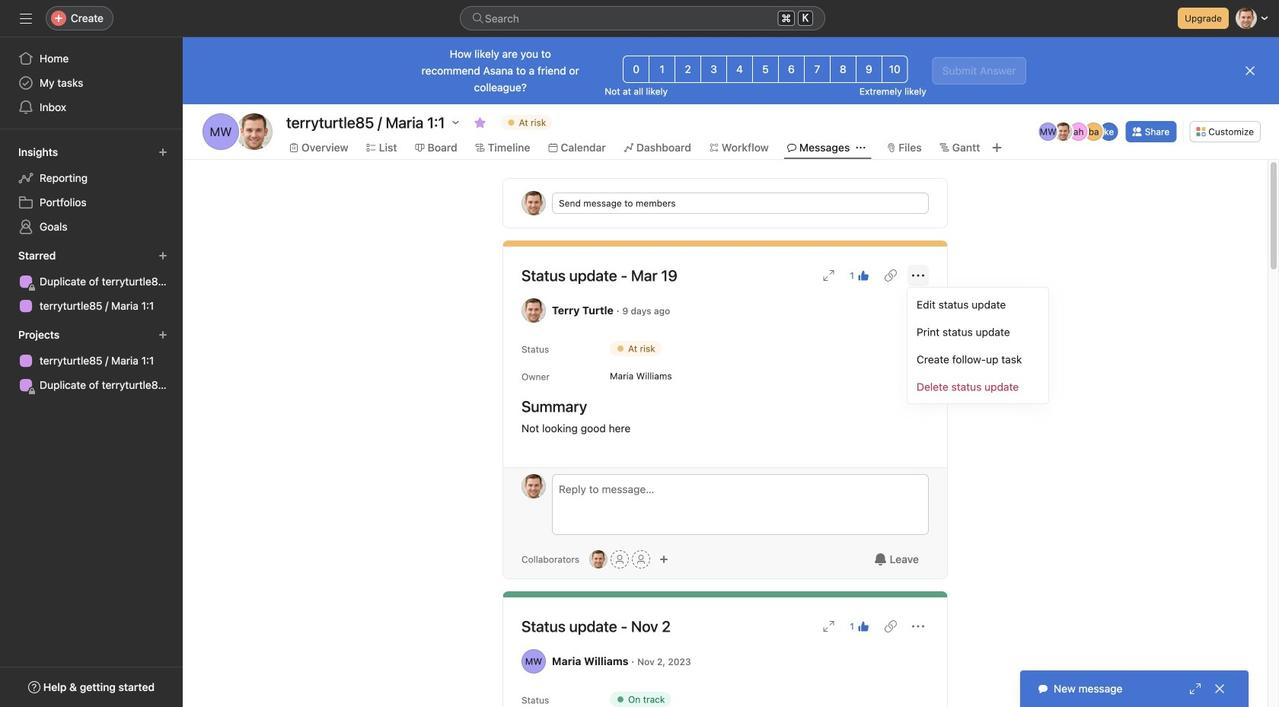 Task type: describe. For each thing, give the bounding box(es) containing it.
1 horizontal spatial add or remove collaborators image
[[660, 555, 669, 564]]

Search tasks, projects, and more text field
[[460, 6, 825, 30]]

hide sidebar image
[[20, 12, 32, 24]]

new insights image
[[158, 148, 168, 157]]

open user profile image
[[522, 474, 546, 499]]

remove from starred image
[[474, 117, 486, 129]]

copy link image
[[885, 621, 897, 633]]

global element
[[0, 37, 183, 129]]

more actions image for copy link image on the top right of the page
[[912, 270, 924, 282]]

full screen image
[[823, 270, 835, 282]]

0 horizontal spatial add or remove collaborators image
[[590, 551, 608, 569]]

full screen image
[[823, 621, 835, 633]]

projects element
[[0, 321, 183, 401]]

copy link image
[[885, 270, 897, 282]]

add tab image
[[991, 142, 1003, 154]]

expand new message image
[[1189, 683, 1202, 695]]

1 like. you liked this task image for copy link image on the top right of the page
[[857, 270, 870, 282]]



Task type: locate. For each thing, give the bounding box(es) containing it.
1 like. you liked this task image left copy link image on the top right of the page
[[857, 270, 870, 282]]

2 more actions image from the top
[[912, 621, 924, 633]]

more actions image right copy link icon
[[912, 621, 924, 633]]

more actions image for copy link icon
[[912, 621, 924, 633]]

2 1 like. you liked this task image from the top
[[857, 621, 870, 633]]

insights element
[[0, 139, 183, 242]]

1 like. you liked this task image
[[857, 270, 870, 282], [857, 621, 870, 633]]

0 vertical spatial 1 like. you liked this task image
[[857, 270, 870, 282]]

None field
[[460, 6, 825, 30]]

1 more actions image from the top
[[912, 270, 924, 282]]

tab actions image
[[856, 143, 865, 152]]

0 vertical spatial more actions image
[[912, 270, 924, 282]]

None radio
[[623, 56, 650, 83], [649, 56, 676, 83], [727, 56, 753, 83], [752, 56, 779, 83], [882, 56, 908, 83], [623, 56, 650, 83], [649, 56, 676, 83], [727, 56, 753, 83], [752, 56, 779, 83], [882, 56, 908, 83]]

1 vertical spatial more actions image
[[912, 621, 924, 633]]

more actions image
[[912, 270, 924, 282], [912, 621, 924, 633]]

None radio
[[675, 56, 701, 83], [701, 56, 727, 83], [778, 56, 805, 83], [804, 56, 831, 83], [830, 56, 857, 83], [856, 56, 882, 83], [675, 56, 701, 83], [701, 56, 727, 83], [778, 56, 805, 83], [804, 56, 831, 83], [830, 56, 857, 83], [856, 56, 882, 83]]

dismiss image
[[1244, 65, 1257, 77]]

1 vertical spatial 1 like. you liked this task image
[[857, 621, 870, 633]]

1 like. you liked this task image left copy link icon
[[857, 621, 870, 633]]

close image
[[1214, 683, 1226, 695]]

starred element
[[0, 242, 183, 321]]

1 like. you liked this task image for copy link icon
[[857, 621, 870, 633]]

more actions image right copy link image on the top right of the page
[[912, 270, 924, 282]]

1 1 like. you liked this task image from the top
[[857, 270, 870, 282]]

add or remove collaborators image
[[590, 551, 608, 569], [660, 555, 669, 564]]

option group
[[623, 56, 908, 83]]



Task type: vqa. For each thing, say whether or not it's contained in the screenshot.
Full screen image
yes



